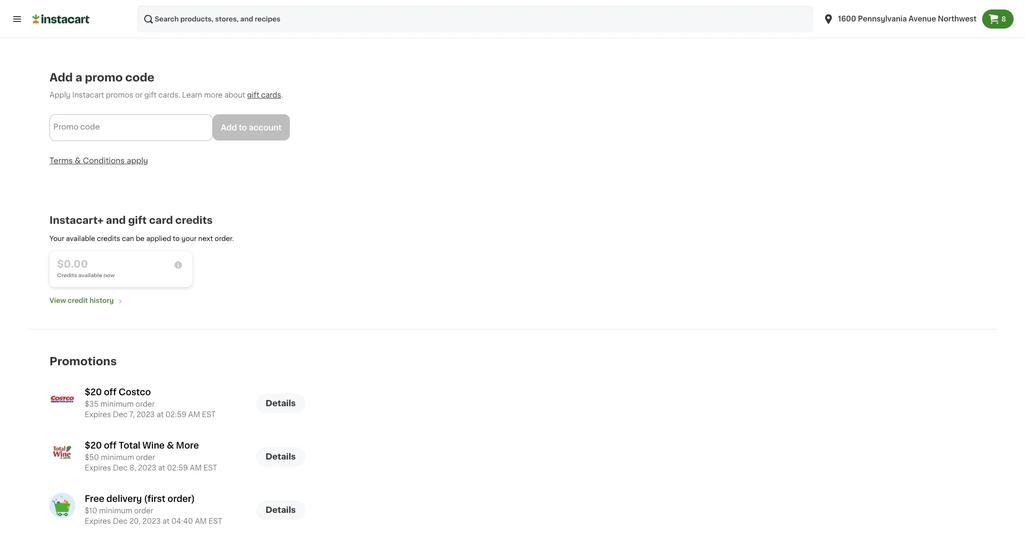 Task type: locate. For each thing, give the bounding box(es) containing it.
0 vertical spatial to
[[239, 124, 247, 131]]

$50
[[85, 454, 99, 461]]

expires inside free delivery (first order) $10 minimum order expires dec 20, 2023 at 04:40 am est
[[85, 518, 111, 525]]

0 horizontal spatial code
[[80, 123, 100, 131]]

1 dec from the top
[[113, 411, 128, 418]]

0 horizontal spatial &
[[75, 157, 81, 164]]

order
[[136, 400, 155, 408], [136, 454, 155, 461], [134, 507, 153, 514]]

code
[[125, 72, 155, 83], [80, 123, 100, 131]]

expires down $50 on the bottom of the page
[[85, 464, 111, 472]]

0 vertical spatial order
[[136, 400, 155, 408]]

am inside $20 off total wine & more $50 minimum order expires dec 8, 2023 at 02:59 am est
[[190, 464, 202, 472]]

to left your
[[173, 235, 180, 242]]

est
[[202, 411, 216, 418], [204, 464, 217, 472], [209, 518, 222, 525]]

2 vertical spatial at
[[163, 518, 170, 525]]

02:59 down more
[[167, 464, 188, 472]]

1 vertical spatial dec
[[113, 464, 128, 472]]

2 vertical spatial est
[[209, 518, 222, 525]]

now
[[104, 273, 115, 278]]

code up or
[[125, 72, 155, 83]]

1 vertical spatial $20
[[85, 441, 102, 450]]

1 vertical spatial am
[[190, 464, 202, 472]]

details for $20 off total wine & more
[[266, 453, 296, 460]]

02:59 inside "$20 off costco $35 minimum order expires dec 7, 2023 at 02:59 am est"
[[166, 411, 187, 418]]

credits
[[175, 215, 213, 225], [97, 235, 120, 242]]

02:59
[[166, 411, 187, 418], [167, 464, 188, 472]]

1 vertical spatial &
[[167, 441, 174, 450]]

minimum
[[101, 400, 134, 408], [101, 454, 134, 461], [99, 507, 132, 514]]

off left the costco
[[104, 388, 117, 397]]

1600 pennsylvania avenue northwest
[[839, 15, 978, 22]]

0 vertical spatial details
[[266, 399, 296, 407]]

gift cards link
[[247, 91, 281, 99]]

order up 20,
[[134, 507, 153, 514]]

1 vertical spatial expires
[[85, 464, 111, 472]]

2 $20 from the top
[[85, 441, 102, 450]]

0 horizontal spatial to
[[173, 235, 180, 242]]

0 vertical spatial expires
[[85, 411, 111, 418]]

avenue
[[909, 15, 937, 22]]

credits left the can
[[97, 235, 120, 242]]

1 off from the top
[[104, 388, 117, 397]]

$20 up $50 on the bottom of the page
[[85, 441, 102, 450]]

off
[[104, 388, 117, 397], [104, 441, 117, 450]]

None search field
[[137, 6, 814, 32]]

2 vertical spatial 2023
[[143, 518, 161, 525]]

am inside "$20 off costco $35 minimum order expires dec 7, 2023 at 02:59 am est"
[[188, 411, 200, 418]]

pennsylvania
[[859, 15, 908, 22]]

order down wine
[[136, 454, 155, 461]]

1 vertical spatial order
[[136, 454, 155, 461]]

dec left 7,
[[113, 411, 128, 418]]

delivery
[[106, 495, 142, 503]]

&
[[75, 157, 81, 164], [167, 441, 174, 450]]

3 details button from the top
[[256, 500, 306, 519]]

at
[[157, 411, 164, 418], [158, 464, 165, 472], [163, 518, 170, 525]]

available
[[66, 235, 95, 242], [78, 273, 102, 278]]

2 vertical spatial order
[[134, 507, 153, 514]]

0 vertical spatial add
[[50, 72, 73, 83]]

dec left 20,
[[113, 518, 128, 525]]

0 vertical spatial dec
[[113, 411, 128, 418]]

2 vertical spatial dec
[[113, 518, 128, 525]]

gift up be
[[128, 215, 147, 225]]

at down wine
[[158, 464, 165, 472]]

am up more
[[188, 411, 200, 418]]

02:59 up more
[[166, 411, 187, 418]]

1 vertical spatial credits
[[97, 235, 120, 242]]

off for costco
[[104, 388, 117, 397]]

credit
[[68, 297, 88, 304]]

gift
[[144, 91, 157, 99], [247, 91, 260, 99], [128, 215, 147, 225]]

1 horizontal spatial add
[[221, 124, 237, 131]]

0 vertical spatial off
[[104, 388, 117, 397]]

dec
[[113, 411, 128, 418], [113, 464, 128, 472], [113, 518, 128, 525]]

$20 inside $20 off total wine & more $50 minimum order expires dec 8, 2023 at 02:59 am est
[[85, 441, 102, 450]]

.
[[281, 91, 283, 99]]

expires
[[85, 411, 111, 418], [85, 464, 111, 472], [85, 518, 111, 525]]

off left total
[[104, 441, 117, 450]]

minimum down "delivery"
[[99, 507, 132, 514]]

1 vertical spatial 2023
[[138, 464, 156, 472]]

$10
[[85, 507, 97, 514]]

terms
[[50, 157, 73, 164]]

0 vertical spatial at
[[157, 411, 164, 418]]

promo
[[85, 72, 123, 83]]

minimum down total
[[101, 454, 134, 461]]

2 off from the top
[[104, 441, 117, 450]]

details for free delivery (first order)
[[266, 506, 296, 514]]

8
[[1002, 16, 1007, 22]]

add to account button
[[213, 114, 290, 141]]

add
[[50, 72, 73, 83], [221, 124, 237, 131]]

to
[[239, 124, 247, 131], [173, 235, 180, 242]]

0 vertical spatial 2023
[[137, 411, 155, 418]]

dec inside $20 off total wine & more $50 minimum order expires dec 8, 2023 at 02:59 am est
[[113, 464, 128, 472]]

to left account
[[239, 124, 247, 131]]

8,
[[130, 464, 136, 472]]

1 vertical spatial add
[[221, 124, 237, 131]]

1 vertical spatial code
[[80, 123, 100, 131]]

1 expires from the top
[[85, 411, 111, 418]]

3 dec from the top
[[113, 518, 128, 525]]

1 $20 from the top
[[85, 388, 102, 397]]

available left now
[[78, 273, 102, 278]]

$0.00 credits available now
[[57, 259, 115, 278]]

1 horizontal spatial credits
[[175, 215, 213, 225]]

1 details button from the top
[[256, 394, 306, 413]]

0 vertical spatial details button
[[256, 394, 306, 413]]

2 dec from the top
[[113, 464, 128, 472]]

2023 right 20,
[[143, 518, 161, 525]]

be
[[136, 235, 145, 242]]

am down more
[[190, 464, 202, 472]]

2 details button from the top
[[256, 447, 306, 466]]

1 details from the top
[[266, 399, 296, 407]]

minimum inside $20 off total wine & more $50 minimum order expires dec 8, 2023 at 02:59 am est
[[101, 454, 134, 461]]

available down the instacart+
[[66, 235, 95, 242]]

am
[[188, 411, 200, 418], [190, 464, 202, 472], [195, 518, 207, 525]]

2 details from the top
[[266, 453, 296, 460]]

2 vertical spatial details
[[266, 506, 296, 514]]

details button for $20 off costco
[[256, 394, 306, 413]]

details for $20 off costco
[[266, 399, 296, 407]]

$20 for $20 off costco
[[85, 388, 102, 397]]

add for add to account
[[221, 124, 237, 131]]

expires down $10
[[85, 518, 111, 525]]

1 vertical spatial minimum
[[101, 454, 134, 461]]

& right terms
[[75, 157, 81, 164]]

apply
[[127, 157, 148, 164]]

1 vertical spatial 02:59
[[167, 464, 188, 472]]

3 details from the top
[[266, 506, 296, 514]]

credits up your
[[175, 215, 213, 225]]

$20 inside "$20 off costco $35 minimum order expires dec 7, 2023 at 02:59 am est"
[[85, 388, 102, 397]]

off inside $20 off total wine & more $50 minimum order expires dec 8, 2023 at 02:59 am est
[[104, 441, 117, 450]]

1 vertical spatial off
[[104, 441, 117, 450]]

0 vertical spatial est
[[202, 411, 216, 418]]

0 vertical spatial code
[[125, 72, 155, 83]]

or
[[135, 91, 143, 99]]

code right promo
[[80, 123, 100, 131]]

1 vertical spatial est
[[204, 464, 217, 472]]

$35
[[85, 400, 99, 408]]

am right 04:40 at bottom
[[195, 518, 207, 525]]

2023 inside "$20 off costco $35 minimum order expires dec 7, 2023 at 02:59 am est"
[[137, 411, 155, 418]]

add up apply
[[50, 72, 73, 83]]

2 expires from the top
[[85, 464, 111, 472]]

1 vertical spatial details button
[[256, 447, 306, 466]]

minimum up 7,
[[101, 400, 134, 408]]

$20 up $35
[[85, 388, 102, 397]]

cards
[[261, 91, 281, 99]]

promos
[[106, 91, 133, 99]]

2 vertical spatial minimum
[[99, 507, 132, 514]]

applied
[[146, 235, 171, 242]]

1 vertical spatial at
[[158, 464, 165, 472]]

view credit history
[[50, 297, 114, 304]]

2 vertical spatial am
[[195, 518, 207, 525]]

about
[[225, 91, 245, 99]]

add a promo code
[[50, 72, 155, 83]]

at left 04:40 at bottom
[[163, 518, 170, 525]]

add down about
[[221, 124, 237, 131]]

0 vertical spatial 02:59
[[166, 411, 187, 418]]

at inside free delivery (first order) $10 minimum order expires dec 20, 2023 at 04:40 am est
[[163, 518, 170, 525]]

1 horizontal spatial to
[[239, 124, 247, 131]]

at inside $20 off total wine & more $50 minimum order expires dec 8, 2023 at 02:59 am est
[[158, 464, 165, 472]]

expires down $35
[[85, 411, 111, 418]]

02:59 inside $20 off total wine & more $50 minimum order expires dec 8, 2023 at 02:59 am est
[[167, 464, 188, 472]]

0 vertical spatial minimum
[[101, 400, 134, 408]]

cards.
[[159, 91, 180, 99]]

minimum inside "$20 off costco $35 minimum order expires dec 7, 2023 at 02:59 am est"
[[101, 400, 134, 408]]

add inside button
[[221, 124, 237, 131]]

1600 pennsylvania avenue northwest button
[[818, 6, 983, 32]]

1 horizontal spatial &
[[167, 441, 174, 450]]

0 horizontal spatial credits
[[97, 235, 120, 242]]

order inside $20 off total wine & more $50 minimum order expires dec 8, 2023 at 02:59 am est
[[136, 454, 155, 461]]

0 vertical spatial $20
[[85, 388, 102, 397]]

order down the costco
[[136, 400, 155, 408]]

2023 right 8,
[[138, 464, 156, 472]]

est inside "$20 off costco $35 minimum order expires dec 7, 2023 at 02:59 am est"
[[202, 411, 216, 418]]

0 horizontal spatial add
[[50, 72, 73, 83]]

order)
[[168, 495, 195, 503]]

2 vertical spatial details button
[[256, 500, 306, 519]]

2023
[[137, 411, 155, 418], [138, 464, 156, 472], [143, 518, 161, 525]]

2 vertical spatial expires
[[85, 518, 111, 525]]

off inside "$20 off costco $35 minimum order expires dec 7, 2023 at 02:59 am est"
[[104, 388, 117, 397]]

2023 inside free delivery (first order) $10 minimum order expires dec 20, 2023 at 04:40 am est
[[143, 518, 161, 525]]

promotions
[[50, 356, 117, 367]]

1 vertical spatial details
[[266, 453, 296, 460]]

your
[[50, 235, 64, 242]]

& right wine
[[167, 441, 174, 450]]

1 vertical spatial available
[[78, 273, 102, 278]]

instacart+ and gift card credits
[[50, 215, 213, 225]]

order inside "$20 off costco $35 minimum order expires dec 7, 2023 at 02:59 am est"
[[136, 400, 155, 408]]

2023 right 7,
[[137, 411, 155, 418]]

at right 7,
[[157, 411, 164, 418]]

0 vertical spatial am
[[188, 411, 200, 418]]

dec left 8,
[[113, 464, 128, 472]]

a
[[75, 72, 82, 83]]

am inside free delivery (first order) $10 minimum order expires dec 20, 2023 at 04:40 am est
[[195, 518, 207, 525]]

3 expires from the top
[[85, 518, 111, 525]]

$20
[[85, 388, 102, 397], [85, 441, 102, 450]]

details
[[266, 399, 296, 407], [266, 453, 296, 460], [266, 506, 296, 514]]

gift left cards
[[247, 91, 260, 99]]

instacart+
[[50, 215, 104, 225]]

details button
[[256, 394, 306, 413], [256, 447, 306, 466], [256, 500, 306, 519]]



Task type: describe. For each thing, give the bounding box(es) containing it.
(first
[[144, 495, 166, 503]]

est inside $20 off total wine & more $50 minimum order expires dec 8, 2023 at 02:59 am est
[[204, 464, 217, 472]]

expires inside $20 off total wine & more $50 minimum order expires dec 8, 2023 at 02:59 am est
[[85, 464, 111, 472]]

expires inside "$20 off costco $35 minimum order expires dec 7, 2023 at 02:59 am est"
[[85, 411, 111, 418]]

add for add a promo code
[[50, 72, 73, 83]]

learn
[[182, 91, 202, 99]]

04:40
[[172, 518, 193, 525]]

view credit history link
[[50, 295, 125, 306]]

$20 off total wine & more $50 minimum order expires dec 8, 2023 at 02:59 am est
[[85, 441, 217, 472]]

history
[[90, 297, 114, 304]]

view
[[50, 297, 66, 304]]

0 vertical spatial available
[[66, 235, 95, 242]]

northwest
[[939, 15, 978, 22]]

at inside "$20 off costco $35 minimum order expires dec 7, 2023 at 02:59 am est"
[[157, 411, 164, 418]]

minimum inside free delivery (first order) $10 minimum order expires dec 20, 2023 at 04:40 am est
[[99, 507, 132, 514]]

$0.00
[[57, 259, 88, 269]]

account
[[249, 124, 282, 131]]

card
[[149, 215, 173, 225]]

20,
[[130, 518, 141, 525]]

free delivery (first order) $10 minimum order expires dec 20, 2023 at 04:40 am est
[[85, 495, 222, 525]]

dec inside "$20 off costco $35 minimum order expires dec 7, 2023 at 02:59 am est"
[[113, 411, 128, 418]]

& inside $20 off total wine & more $50 minimum order expires dec 8, 2023 at 02:59 am est
[[167, 441, 174, 450]]

add to account
[[221, 124, 282, 131]]

Search field
[[137, 6, 814, 32]]

instacart logo image
[[32, 13, 90, 25]]

more
[[204, 91, 223, 99]]

next
[[198, 235, 213, 242]]

credits
[[57, 273, 77, 278]]

apply instacart promos or gift cards. learn more about gift cards .
[[50, 91, 283, 99]]

dec inside free delivery (first order) $10 minimum order expires dec 20, 2023 at 04:40 am est
[[113, 518, 128, 525]]

can
[[122, 235, 134, 242]]

1 horizontal spatial code
[[125, 72, 155, 83]]

your
[[182, 235, 197, 242]]

promo code
[[53, 123, 100, 131]]

off for total
[[104, 441, 117, 450]]

conditions
[[83, 157, 125, 164]]

costco
[[119, 388, 151, 397]]

2023 inside $20 off total wine & more $50 minimum order expires dec 8, 2023 at 02:59 am est
[[138, 464, 156, 472]]

7,
[[129, 411, 135, 418]]

order inside free delivery (first order) $10 minimum order expires dec 20, 2023 at 04:40 am est
[[134, 507, 153, 514]]

$20 off costco $35 minimum order expires dec 7, 2023 at 02:59 am est
[[85, 388, 216, 418]]

1 vertical spatial to
[[173, 235, 180, 242]]

your available credits can be applied to your next order.
[[50, 235, 234, 242]]

to inside button
[[239, 124, 247, 131]]

available inside $0.00 credits available now
[[78, 273, 102, 278]]

1600 pennsylvania avenue northwest button
[[824, 6, 978, 32]]

gift right or
[[144, 91, 157, 99]]

1600
[[839, 15, 857, 22]]

free
[[85, 495, 104, 503]]

terms & conditions apply link
[[50, 157, 148, 164]]

promo
[[53, 123, 78, 131]]

and
[[106, 215, 126, 225]]

terms & conditions apply
[[50, 157, 148, 164]]

apply
[[50, 91, 70, 99]]

0 vertical spatial credits
[[175, 215, 213, 225]]

wine
[[143, 441, 165, 450]]

instacart
[[72, 91, 104, 99]]

details button for free delivery (first order)
[[256, 500, 306, 519]]

$20 for $20 off total wine & more
[[85, 441, 102, 450]]

order.
[[215, 235, 234, 242]]

est inside free delivery (first order) $10 minimum order expires dec 20, 2023 at 04:40 am est
[[209, 518, 222, 525]]

8 button
[[983, 10, 1015, 29]]

Promo code text field
[[50, 114, 213, 141]]

more
[[176, 441, 199, 450]]

0 vertical spatial &
[[75, 157, 81, 164]]

details button for $20 off total wine & more
[[256, 447, 306, 466]]

total
[[119, 441, 140, 450]]



Task type: vqa. For each thing, say whether or not it's contained in the screenshot.


